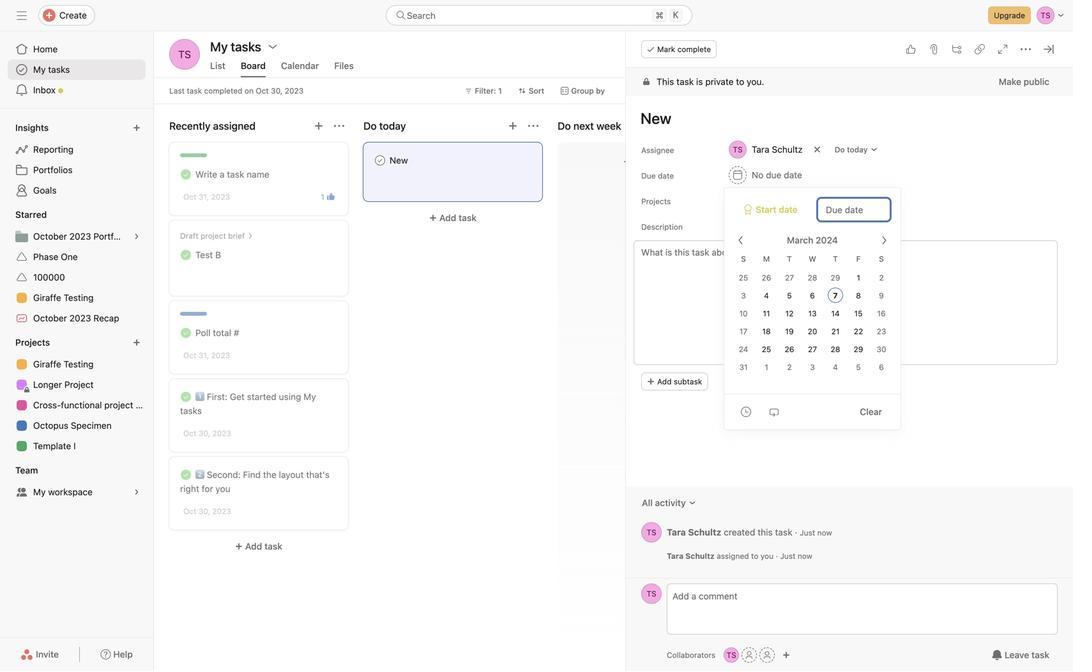 Task type: describe. For each thing, give the bounding box(es) containing it.
14
[[832, 309, 840, 318]]

draft project brief
[[180, 231, 245, 240]]

main content containing this task is private to you.
[[626, 68, 1074, 578]]

2023 down "for"
[[212, 507, 231, 516]]

2 t from the left
[[834, 254, 839, 263]]

previous month image
[[736, 235, 747, 245]]

7
[[834, 291, 838, 300]]

a
[[220, 169, 225, 180]]

poll
[[196, 328, 211, 338]]

assigned
[[717, 552, 750, 561]]

my for my workspace
[[33, 487, 46, 497]]

octopus specimen link
[[8, 415, 146, 436]]

19
[[786, 327, 794, 336]]

no due date
[[752, 170, 803, 180]]

2023 down total
[[211, 351, 230, 360]]

teams element
[[0, 459, 153, 505]]

add inside add to projects button
[[729, 199, 744, 208]]

home
[[33, 44, 58, 54]]

insights
[[15, 122, 49, 133]]

show options image
[[268, 42, 278, 52]]

oct 30, 2023 for right
[[183, 507, 231, 516]]

template i
[[33, 441, 76, 451]]

just for you
[[781, 552, 796, 561]]

new insights image
[[133, 124, 141, 132]]

starred element
[[0, 203, 153, 331]]

date for start date
[[779, 204, 798, 215]]

sort
[[529, 86, 545, 95]]

poll total #
[[196, 328, 239, 338]]

make public
[[1000, 76, 1050, 87]]

17
[[740, 327, 748, 336]]

no
[[752, 170, 764, 180]]

inbox
[[33, 85, 56, 95]]

this
[[657, 76, 675, 87]]

layout
[[279, 469, 304, 480]]

9
[[880, 291, 885, 300]]

public
[[1024, 76, 1050, 87]]

calendar link
[[281, 60, 319, 77]]

f
[[857, 254, 861, 263]]

project inside cross-functional project plan link
[[104, 400, 133, 410]]

global element
[[0, 31, 153, 108]]

subtask
[[674, 377, 703, 386]]

1 vertical spatial 6
[[880, 363, 885, 372]]

board
[[241, 60, 266, 71]]

1 horizontal spatial project
[[201, 231, 226, 240]]

giraffe testing inside starred element
[[33, 292, 94, 303]]

oct 30, 2023 button for tasks
[[183, 429, 231, 438]]

completed checkbox for test b
[[178, 247, 194, 263]]

mark
[[658, 45, 676, 54]]

set to repeat image
[[770, 407, 780, 417]]

2️⃣
[[196, 469, 205, 480]]

oct right on
[[256, 86, 269, 95]]

2 giraffe from the top
[[33, 359, 61, 369]]

1 horizontal spatial 25
[[762, 345, 772, 354]]

add subtask button
[[642, 373, 708, 391]]

list
[[210, 60, 226, 71]]

oct down write
[[183, 192, 197, 201]]

20
[[808, 327, 818, 336]]

mark complete
[[658, 45, 712, 54]]

1 inside dropdown button
[[499, 86, 502, 95]]

oct 30, 2023 for tasks
[[183, 429, 231, 438]]

22
[[854, 327, 864, 336]]

october 2023 portfolio
[[33, 231, 128, 242]]

all activity
[[642, 498, 686, 508]]

goals
[[33, 185, 57, 196]]

2023 up the phase one link
[[69, 231, 91, 242]]

projects element containing projects
[[0, 331, 153, 459]]

you inside the 2️⃣ second: find the layout that's right for you
[[216, 484, 231, 494]]

1 vertical spatial 2
[[788, 363, 792, 372]]

giraffe testing inside projects element
[[33, 359, 94, 369]]

30
[[877, 345, 887, 354]]

make
[[1000, 76, 1022, 87]]

copy task link image
[[975, 44, 986, 54]]

you.
[[747, 76, 765, 87]]

projects inside new dialog
[[642, 197, 671, 206]]

my tasks
[[210, 39, 261, 54]]

tasks inside 1️⃣ first: get started using my tasks
[[180, 406, 202, 416]]

mark complete image
[[373, 153, 388, 168]]

m
[[764, 254, 770, 263]]

w
[[809, 254, 817, 263]]

Due date text field
[[818, 198, 891, 221]]

12
[[786, 309, 794, 318]]

15
[[855, 309, 863, 318]]

sort button
[[513, 82, 550, 100]]

second:
[[207, 469, 241, 480]]

project
[[64, 379, 94, 390]]

total
[[213, 328, 231, 338]]

test b
[[196, 250, 221, 260]]

home link
[[8, 39, 146, 59]]

10
[[740, 309, 748, 318]]

1 horizontal spatial 2
[[880, 273, 884, 282]]

oct down poll on the left of the page
[[183, 351, 197, 360]]

completed image for 2️⃣ second: find the layout that's right for you
[[178, 467, 194, 483]]

1 horizontal spatial 28
[[831, 345, 841, 354]]

completed image for 1️⃣ first: get started using my tasks
[[178, 389, 194, 405]]

0 vertical spatial 3
[[742, 291, 746, 300]]

invite button
[[12, 643, 67, 666]]

completed image for test b
[[178, 247, 194, 263]]

leave
[[1005, 650, 1030, 660]]

this task is private to you.
[[657, 76, 765, 87]]

tara for tara schultz assigned to you · just now
[[667, 552, 684, 561]]

one
[[61, 252, 78, 262]]

completed checkbox for 1️⃣ first: get started using my tasks
[[178, 389, 194, 405]]

group by
[[572, 86, 605, 95]]

due
[[766, 170, 782, 180]]

remove assignee image
[[814, 146, 822, 153]]

0 vertical spatial 5
[[788, 291, 792, 300]]

1️⃣ first: get started using my tasks
[[180, 392, 316, 416]]

1 horizontal spatial 27
[[809, 345, 818, 354]]

get
[[230, 392, 245, 402]]

tara for tara schultz created this task · just now
[[667, 527, 686, 537]]

0 horizontal spatial 4
[[765, 291, 770, 300]]

date for due date
[[658, 171, 674, 180]]

for
[[202, 484, 213, 494]]

brief
[[228, 231, 245, 240]]

1 vertical spatial 26
[[785, 345, 795, 354]]

calendar
[[281, 60, 319, 71]]

1 oct 31, 2023 button from the top
[[183, 192, 230, 201]]

do today
[[364, 120, 406, 132]]

phase one
[[33, 252, 78, 262]]

add task image for recently assigned
[[314, 121, 324, 131]]

team
[[15, 465, 38, 476]]

by
[[596, 86, 605, 95]]

1 horizontal spatial 4
[[834, 363, 839, 372]]

tara schultz link for ·
[[667, 552, 715, 561]]

0 horizontal spatial add task button
[[169, 535, 348, 558]]

test
[[196, 250, 213, 260]]

my workspace
[[33, 487, 93, 497]]

0 vertical spatial add task button
[[364, 206, 543, 229]]

0 vertical spatial to
[[737, 76, 745, 87]]

30, for 1️⃣ first: get started using my tasks
[[199, 429, 210, 438]]

right
[[180, 484, 199, 494]]

description
[[642, 222, 683, 231]]

2023 down calendar link
[[285, 86, 304, 95]]

workspace
[[48, 487, 93, 497]]

draft
[[180, 231, 199, 240]]

24
[[739, 345, 749, 354]]

all
[[642, 498, 653, 508]]

2 vertical spatial to
[[752, 552, 759, 561]]

my workspace link
[[8, 482, 146, 502]]

giraffe testing link inside starred element
[[8, 288, 146, 308]]

all activity button
[[634, 492, 705, 515]]

add subtask image
[[952, 44, 963, 54]]

add task for the left add task 'button'
[[245, 541, 283, 552]]

31
[[740, 363, 748, 372]]

oct 30, 2023 button for right
[[183, 507, 231, 516]]

my for my tasks
[[33, 64, 46, 75]]



Task type: vqa. For each thing, say whether or not it's contained in the screenshot.
the "Add to starred" IMAGE
no



Task type: locate. For each thing, give the bounding box(es) containing it.
inbox link
[[8, 80, 146, 100]]

help button
[[92, 643, 141, 666]]

now down tara schultz created this task · just now
[[798, 552, 813, 561]]

0 vertical spatial completed image
[[178, 167, 194, 182]]

date inside button
[[779, 204, 798, 215]]

more section actions image
[[334, 121, 345, 131], [529, 121, 539, 131]]

1 vertical spatial oct 31, 2023
[[183, 351, 230, 360]]

6 up 13
[[811, 291, 816, 300]]

completed checkbox left 2️⃣
[[178, 467, 194, 483]]

0 horizontal spatial you
[[216, 484, 231, 494]]

projects inside popup button
[[15, 337, 50, 348]]

1 horizontal spatial do
[[835, 145, 845, 154]]

giraffe testing link inside projects element
[[8, 354, 146, 375]]

portfolios link
[[8, 160, 146, 180]]

0 vertical spatial now
[[818, 528, 833, 537]]

projects down 'due date'
[[642, 197, 671, 206]]

0 vertical spatial testing
[[64, 292, 94, 303]]

0 vertical spatial oct 30, 2023
[[183, 429, 231, 438]]

tara schultz created this task · just now
[[667, 527, 833, 537]]

oct 30, 2023 button down 1️⃣
[[183, 429, 231, 438]]

tara for tara schultz
[[752, 144, 770, 155]]

this
[[758, 527, 773, 537]]

now for you
[[798, 552, 813, 561]]

0 horizontal spatial 29
[[831, 273, 841, 282]]

0 horizontal spatial t
[[788, 254, 793, 263]]

0 horizontal spatial 28
[[808, 273, 818, 282]]

starred
[[15, 209, 47, 220]]

· right this
[[795, 527, 798, 537]]

2 oct 31, 2023 button from the top
[[183, 351, 230, 360]]

oct 31, 2023 button down write
[[183, 192, 230, 201]]

upgrade
[[995, 11, 1026, 20]]

3 up "10"
[[742, 291, 746, 300]]

october up projects popup button
[[33, 313, 67, 323]]

activity
[[655, 498, 686, 508]]

0 vertical spatial october
[[33, 231, 67, 242]]

3 completed image from the top
[[178, 389, 194, 405]]

0 horizontal spatial 2
[[788, 363, 792, 372]]

0 vertical spatial my
[[33, 64, 46, 75]]

0 horizontal spatial 26
[[762, 273, 772, 282]]

0 horizontal spatial 27
[[786, 273, 795, 282]]

oct 30, 2023 button down "for"
[[183, 507, 231, 516]]

Task Name text field
[[633, 104, 1059, 133]]

27 down 20
[[809, 345, 818, 354]]

1 horizontal spatial tasks
[[180, 406, 202, 416]]

None field
[[386, 5, 693, 26]]

due date
[[642, 171, 674, 180]]

last
[[169, 86, 185, 95]]

giraffe up longer
[[33, 359, 61, 369]]

just for task
[[800, 528, 816, 537]]

new dialog
[[626, 31, 1074, 671]]

add task image for do today
[[508, 121, 518, 131]]

completed image left 1️⃣
[[178, 389, 194, 405]]

schultz left "created"
[[689, 527, 722, 537]]

t down 2024
[[834, 254, 839, 263]]

0 vertical spatial 27
[[786, 273, 795, 282]]

completed checkbox for 2️⃣ second: find the layout that's right for you
[[178, 467, 194, 483]]

1 vertical spatial ·
[[776, 552, 779, 561]]

to right assigned
[[752, 552, 759, 561]]

1 completed image from the top
[[178, 167, 194, 182]]

schultz up no due date
[[772, 144, 803, 155]]

group by button
[[556, 82, 611, 100]]

0 vertical spatial 28
[[808, 273, 818, 282]]

march 2024 button
[[779, 229, 860, 252]]

oct down 1️⃣
[[183, 429, 197, 438]]

october 2023 recap link
[[8, 308, 146, 329]]

testing
[[64, 292, 94, 303], [64, 359, 94, 369]]

do left today in the right top of the page
[[835, 145, 845, 154]]

october for october 2023 portfolio
[[33, 231, 67, 242]]

tara schultz link left assigned
[[667, 552, 715, 561]]

1 horizontal spatial t
[[834, 254, 839, 263]]

specimen
[[71, 420, 112, 431]]

completed checkbox left 1️⃣
[[178, 389, 194, 405]]

s down next month "image"
[[880, 254, 885, 263]]

more section actions image for recently assigned
[[334, 121, 345, 131]]

3 down 20
[[811, 363, 815, 372]]

oct 30, 2023 down 1️⃣
[[183, 429, 231, 438]]

you inside new dialog
[[761, 552, 774, 561]]

date inside dropdown button
[[784, 170, 803, 180]]

tasks inside global element
[[48, 64, 70, 75]]

2 giraffe testing from the top
[[33, 359, 94, 369]]

0 vertical spatial 4
[[765, 291, 770, 300]]

4 up 11
[[765, 291, 770, 300]]

1 horizontal spatial projects element
[[724, 189, 1059, 194]]

tara up no
[[752, 144, 770, 155]]

completed image left "test"
[[178, 247, 194, 263]]

0 horizontal spatial 6
[[811, 291, 816, 300]]

2 october from the top
[[33, 313, 67, 323]]

1 giraffe testing link from the top
[[8, 288, 146, 308]]

1 vertical spatial oct 30, 2023 button
[[183, 507, 231, 516]]

my inside global element
[[33, 64, 46, 75]]

longer project link
[[8, 375, 146, 395]]

add to projects
[[729, 199, 786, 208]]

2023 left recap
[[69, 313, 91, 323]]

add task image
[[314, 121, 324, 131], [508, 121, 518, 131]]

Completed checkbox
[[178, 247, 194, 263], [178, 325, 194, 341], [178, 389, 194, 405]]

1 vertical spatial schultz
[[689, 527, 722, 537]]

more section actions image down sort 'dropdown button'
[[529, 121, 539, 131]]

just down tara schultz created this task · just now
[[781, 552, 796, 561]]

start date
[[756, 204, 798, 215]]

31, for 2nd oct 31, 2023 dropdown button from the bottom
[[199, 192, 209, 201]]

more section actions image for do today
[[529, 121, 539, 131]]

1 vertical spatial to
[[746, 199, 754, 208]]

write
[[196, 169, 217, 180]]

4 down the '21'
[[834, 363, 839, 372]]

schultz
[[772, 144, 803, 155], [689, 527, 722, 537], [686, 552, 715, 561]]

1 vertical spatial oct 31, 2023 button
[[183, 351, 230, 360]]

goals link
[[8, 180, 146, 201]]

16
[[878, 309, 886, 318]]

· down tara schultz created this task · just now
[[776, 552, 779, 561]]

1 horizontal spatial now
[[818, 528, 833, 537]]

2 completed checkbox from the top
[[178, 325, 194, 341]]

1 horizontal spatial 26
[[785, 345, 795, 354]]

Search tasks, projects, and more text field
[[386, 5, 693, 26]]

1 giraffe testing from the top
[[33, 292, 94, 303]]

1 horizontal spatial 6
[[880, 363, 885, 372]]

completed image for poll total #
[[178, 325, 194, 341]]

do for do next week
[[558, 120, 571, 132]]

5 down 22 at right
[[857, 363, 861, 372]]

do inside "popup button"
[[835, 145, 845, 154]]

my inside 1️⃣ first: get started using my tasks
[[304, 392, 316, 402]]

add time image
[[741, 407, 752, 417]]

1 vertical spatial my
[[304, 392, 316, 402]]

oct 31, 2023 down poll on the left of the page
[[183, 351, 230, 360]]

1 horizontal spatial ·
[[795, 527, 798, 537]]

template
[[33, 441, 71, 451]]

add for top add task 'button'
[[440, 213, 457, 223]]

octopus specimen
[[33, 420, 112, 431]]

files
[[335, 60, 354, 71]]

0 horizontal spatial ·
[[776, 552, 779, 561]]

october 2023 recap
[[33, 313, 119, 323]]

0 vertical spatial you
[[216, 484, 231, 494]]

1 horizontal spatial 29
[[854, 345, 864, 354]]

1 inside button
[[321, 192, 325, 201]]

you down this
[[761, 552, 774, 561]]

oct 31, 2023 down write
[[183, 192, 230, 201]]

31,
[[199, 192, 209, 201], [199, 351, 209, 360]]

2 oct 30, 2023 from the top
[[183, 507, 231, 516]]

giraffe testing link up the project
[[8, 354, 146, 375]]

0 horizontal spatial 3
[[742, 291, 746, 300]]

projects up longer
[[15, 337, 50, 348]]

1 oct 30, 2023 button from the top
[[183, 429, 231, 438]]

2 up '9'
[[880, 273, 884, 282]]

1 vertical spatial completed checkbox
[[178, 325, 194, 341]]

0 vertical spatial 25
[[739, 273, 749, 282]]

0 vertical spatial 30,
[[271, 86, 283, 95]]

is
[[697, 76, 703, 87]]

tara inside dropdown button
[[752, 144, 770, 155]]

1 vertical spatial 31,
[[199, 351, 209, 360]]

1 horizontal spatial 3
[[811, 363, 815, 372]]

template i link
[[8, 436, 146, 456]]

giraffe down 100000
[[33, 292, 61, 303]]

2023 down a
[[211, 192, 230, 201]]

testing inside starred element
[[64, 292, 94, 303]]

completed image left poll on the left of the page
[[178, 325, 194, 341]]

projects element
[[724, 189, 1059, 194], [0, 331, 153, 459]]

0 vertical spatial projects
[[642, 197, 671, 206]]

schultz inside dropdown button
[[772, 144, 803, 155]]

1 vertical spatial you
[[761, 552, 774, 561]]

testing inside projects element
[[64, 359, 94, 369]]

0 vertical spatial 31,
[[199, 192, 209, 201]]

october for october 2023 recap
[[33, 313, 67, 323]]

tara schultz link for tara schultz created this task · just now
[[667, 527, 722, 537]]

2 s from the left
[[880, 254, 885, 263]]

1 more section actions image from the left
[[334, 121, 345, 131]]

1 button
[[319, 190, 337, 203]]

find
[[243, 469, 261, 480]]

giraffe testing link
[[8, 288, 146, 308], [8, 354, 146, 375]]

cross-functional project plan link
[[8, 395, 153, 415]]

6
[[811, 291, 816, 300], [880, 363, 885, 372]]

tasks down home
[[48, 64, 70, 75]]

0 vertical spatial tara
[[752, 144, 770, 155]]

leave task button
[[984, 644, 1059, 667]]

march 2024
[[788, 235, 839, 245]]

add for add subtask button
[[658, 377, 672, 386]]

1 completed checkbox from the top
[[178, 247, 194, 263]]

more section actions image left the do today
[[334, 121, 345, 131]]

0 vertical spatial 2
[[880, 273, 884, 282]]

25 up "10"
[[739, 273, 749, 282]]

my inside teams element
[[33, 487, 46, 497]]

schultz for tara schultz
[[772, 144, 803, 155]]

27
[[786, 273, 795, 282], [809, 345, 818, 354]]

2 vertical spatial tara
[[667, 552, 684, 561]]

31, down write
[[199, 192, 209, 201]]

upgrade button
[[989, 6, 1032, 24]]

2
[[880, 273, 884, 282], [788, 363, 792, 372]]

31, for 1st oct 31, 2023 dropdown button from the bottom
[[199, 351, 209, 360]]

tara schultz link down activity
[[667, 527, 722, 537]]

1 vertical spatial giraffe testing link
[[8, 354, 146, 375]]

1 vertical spatial add task button
[[169, 535, 348, 558]]

see details, my workspace image
[[133, 488, 141, 496]]

you down second:
[[216, 484, 231, 494]]

0 horizontal spatial just
[[781, 552, 796, 561]]

leave task
[[1005, 650, 1050, 660]]

task inside button
[[1032, 650, 1050, 660]]

create button
[[38, 5, 95, 26]]

completed checkbox left write
[[178, 167, 194, 182]]

0 vertical spatial do
[[558, 120, 571, 132]]

s down "previous month" image
[[742, 254, 747, 263]]

⌘
[[656, 10, 664, 20]]

2 vertical spatial completed checkbox
[[178, 389, 194, 405]]

2 add task image from the left
[[508, 121, 518, 131]]

30, right on
[[271, 86, 283, 95]]

testing up the project
[[64, 359, 94, 369]]

0 horizontal spatial do
[[558, 120, 571, 132]]

to left the you.
[[737, 76, 745, 87]]

2 vertical spatial my
[[33, 487, 46, 497]]

oct 31, 2023 for 1st oct 31, 2023 dropdown button from the bottom
[[183, 351, 230, 360]]

2 completed checkbox from the top
[[178, 467, 194, 483]]

1 31, from the top
[[199, 192, 209, 201]]

my down team dropdown button
[[33, 487, 46, 497]]

add inside add subtask button
[[658, 377, 672, 386]]

2 testing from the top
[[64, 359, 94, 369]]

filter: 1
[[475, 86, 502, 95]]

add task image down sort 'dropdown button'
[[508, 121, 518, 131]]

started
[[247, 392, 277, 402]]

t down "march"
[[788, 254, 793, 263]]

collaborators
[[667, 651, 716, 660]]

1 vertical spatial project
[[104, 400, 133, 410]]

group
[[572, 86, 594, 95]]

2 vertical spatial 30,
[[199, 507, 210, 516]]

add task image down calendar link
[[314, 121, 324, 131]]

giraffe testing up longer project in the left bottom of the page
[[33, 359, 94, 369]]

tasks down 1️⃣
[[180, 406, 202, 416]]

new project or portfolio image
[[133, 339, 141, 346]]

add for the left add task 'button'
[[245, 541, 262, 552]]

31, down poll on the left of the page
[[199, 351, 209, 360]]

project left the plan
[[104, 400, 133, 410]]

to inside button
[[746, 199, 754, 208]]

next month image
[[880, 235, 890, 245]]

2 completed image from the top
[[178, 467, 194, 483]]

26 down m
[[762, 273, 772, 282]]

1 completed checkbox from the top
[[178, 167, 194, 182]]

main content
[[626, 68, 1074, 578]]

26 down 19 on the right of page
[[785, 345, 795, 354]]

1 vertical spatial 3
[[811, 363, 815, 372]]

completed checkbox for write a task name
[[178, 167, 194, 182]]

due
[[642, 171, 656, 180]]

25
[[739, 273, 749, 282], [762, 345, 772, 354]]

Completed checkbox
[[178, 167, 194, 182], [178, 467, 194, 483]]

now right this
[[818, 528, 833, 537]]

do left next week
[[558, 120, 571, 132]]

2 down 19 on the right of page
[[788, 363, 792, 372]]

1 t from the left
[[788, 254, 793, 263]]

hide sidebar image
[[17, 10, 27, 20]]

1 horizontal spatial you
[[761, 552, 774, 561]]

· for you
[[776, 552, 779, 561]]

3
[[742, 291, 746, 300], [811, 363, 815, 372]]

completed checkbox left "test"
[[178, 247, 194, 263]]

now for task
[[818, 528, 833, 537]]

1 giraffe from the top
[[33, 292, 61, 303]]

0 horizontal spatial s
[[742, 254, 747, 263]]

30, down "for"
[[199, 507, 210, 516]]

my up inbox
[[33, 64, 46, 75]]

giraffe testing up october 2023 recap at the top left of the page
[[33, 292, 94, 303]]

1 horizontal spatial add task
[[440, 213, 477, 223]]

projects element inside new dialog
[[724, 189, 1059, 194]]

completed checkbox for poll total #
[[178, 325, 194, 341]]

now inside tara schultz created this task · just now
[[818, 528, 833, 537]]

do today
[[835, 145, 868, 154]]

new
[[390, 155, 408, 166]]

1 vertical spatial completed image
[[178, 325, 194, 341]]

5 up 12
[[788, 291, 792, 300]]

0 vertical spatial oct 31, 2023 button
[[183, 192, 230, 201]]

attachments: add a file to this task, new image
[[929, 44, 940, 54]]

0 horizontal spatial add task image
[[314, 121, 324, 131]]

0 vertical spatial 26
[[762, 273, 772, 282]]

· for task
[[795, 527, 798, 537]]

see details, october 2023 portfolio image
[[133, 233, 141, 240]]

1 oct 30, 2023 from the top
[[183, 429, 231, 438]]

0 vertical spatial giraffe testing link
[[8, 288, 146, 308]]

completed checkbox left poll on the left of the page
[[178, 325, 194, 341]]

add or remove collaborators image
[[783, 651, 791, 659]]

2 31, from the top
[[199, 351, 209, 360]]

0 vertical spatial add task
[[440, 213, 477, 223]]

27 up 12
[[786, 273, 795, 282]]

1 tara schultz link from the top
[[667, 527, 722, 537]]

1 vertical spatial now
[[798, 552, 813, 561]]

1 vertical spatial 25
[[762, 345, 772, 354]]

1 vertical spatial tara
[[667, 527, 686, 537]]

completed image left write
[[178, 167, 194, 182]]

1 horizontal spatial s
[[880, 254, 885, 263]]

0 vertical spatial giraffe
[[33, 292, 61, 303]]

1 vertical spatial oct 30, 2023
[[183, 507, 231, 516]]

2 more section actions image from the left
[[529, 121, 539, 131]]

schultz for tara schultz assigned to you · just now
[[686, 552, 715, 561]]

2023 down first:
[[212, 429, 231, 438]]

1 vertical spatial projects
[[15, 337, 50, 348]]

1 testing from the top
[[64, 292, 94, 303]]

30, for 2️⃣ second: find the layout that's right for you
[[199, 507, 210, 516]]

1 s from the left
[[742, 254, 747, 263]]

28 down the '21'
[[831, 345, 841, 354]]

list link
[[210, 60, 226, 77]]

0 likes. click to like this task image
[[906, 44, 917, 54]]

mark complete button
[[642, 40, 717, 58]]

just inside tara schultz created this task · just now
[[800, 528, 816, 537]]

you
[[216, 484, 231, 494], [761, 552, 774, 561]]

completed image
[[178, 167, 194, 182], [178, 467, 194, 483]]

1 october from the top
[[33, 231, 67, 242]]

1 vertical spatial giraffe
[[33, 359, 61, 369]]

add task
[[440, 213, 477, 223], [245, 541, 283, 552]]

oct 31, 2023
[[183, 192, 230, 201], [183, 351, 230, 360]]

full screen image
[[998, 44, 1009, 54]]

1 vertical spatial 5
[[857, 363, 861, 372]]

28 down w
[[808, 273, 818, 282]]

start date button
[[735, 198, 808, 221]]

2 oct 31, 2023 from the top
[[183, 351, 230, 360]]

oct down right
[[183, 507, 197, 516]]

3 completed checkbox from the top
[[178, 389, 194, 405]]

project up the b at the left of page
[[201, 231, 226, 240]]

do next week
[[558, 120, 622, 132]]

completed image for write a task name
[[178, 167, 194, 182]]

2 tara schultz link from the top
[[667, 552, 715, 561]]

2 vertical spatial completed image
[[178, 389, 194, 405]]

29 up 7
[[831, 273, 841, 282]]

2 giraffe testing link from the top
[[8, 354, 146, 375]]

write a task name
[[196, 169, 270, 180]]

giraffe inside starred element
[[33, 292, 61, 303]]

do for do today
[[835, 145, 845, 154]]

1 vertical spatial 27
[[809, 345, 818, 354]]

insights element
[[0, 116, 153, 203]]

23
[[877, 327, 887, 336]]

0 horizontal spatial add task
[[245, 541, 283, 552]]

1 completed image from the top
[[178, 247, 194, 263]]

cross-
[[33, 400, 61, 410]]

projects
[[642, 197, 671, 206], [15, 337, 50, 348]]

testing down 100000 link
[[64, 292, 94, 303]]

schultz left assigned
[[686, 552, 715, 561]]

29 down 22 at right
[[854, 345, 864, 354]]

add to projects button
[[724, 194, 792, 212]]

next week
[[574, 120, 622, 132]]

6 down 30 on the right bottom of page
[[880, 363, 885, 372]]

clear button
[[852, 400, 891, 423]]

complete
[[678, 45, 712, 54]]

1 oct 31, 2023 from the top
[[183, 192, 230, 201]]

1 add task image from the left
[[314, 121, 324, 131]]

tara down all activity dropdown button
[[667, 552, 684, 561]]

28
[[808, 273, 818, 282], [831, 345, 841, 354]]

Mark complete checkbox
[[373, 153, 388, 168]]

portfolio
[[94, 231, 128, 242]]

completed image left 2️⃣
[[178, 467, 194, 483]]

to left start
[[746, 199, 754, 208]]

more actions for this task image
[[1021, 44, 1032, 54]]

last task completed on oct 30, 2023
[[169, 86, 304, 95]]

my right using
[[304, 392, 316, 402]]

completed
[[204, 86, 243, 95]]

0 horizontal spatial projects
[[15, 337, 50, 348]]

1 vertical spatial giraffe testing
[[33, 359, 94, 369]]

add
[[729, 199, 744, 208], [440, 213, 457, 223], [658, 377, 672, 386], [245, 541, 262, 552]]

oct 30, 2023 down "for"
[[183, 507, 231, 516]]

oct 31, 2023 for 2nd oct 31, 2023 dropdown button from the bottom
[[183, 192, 230, 201]]

0 horizontal spatial project
[[104, 400, 133, 410]]

my
[[33, 64, 46, 75], [304, 392, 316, 402], [33, 487, 46, 497]]

close details image
[[1044, 44, 1055, 54]]

schultz for tara schultz created this task · just now
[[689, 527, 722, 537]]

phase one link
[[8, 247, 146, 267]]

2 completed image from the top
[[178, 325, 194, 341]]

0 vertical spatial ·
[[795, 527, 798, 537]]

just right this
[[800, 528, 816, 537]]

filter: 1 button
[[459, 82, 508, 100]]

30, down 1️⃣
[[199, 429, 210, 438]]

2 oct 30, 2023 button from the top
[[183, 507, 231, 516]]

k
[[674, 10, 679, 20]]

0 horizontal spatial 25
[[739, 273, 749, 282]]

october 2023 portfolio link
[[8, 226, 146, 247]]

completed image
[[178, 247, 194, 263], [178, 325, 194, 341], [178, 389, 194, 405]]

1 horizontal spatial 5
[[857, 363, 861, 372]]

1 horizontal spatial more section actions image
[[529, 121, 539, 131]]

add task for top add task 'button'
[[440, 213, 477, 223]]

0 vertical spatial just
[[800, 528, 816, 537]]

october up phase
[[33, 231, 67, 242]]

giraffe testing link up october 2023 recap at the top left of the page
[[8, 288, 146, 308]]

1 vertical spatial projects element
[[0, 331, 153, 459]]

0 vertical spatial project
[[201, 231, 226, 240]]



